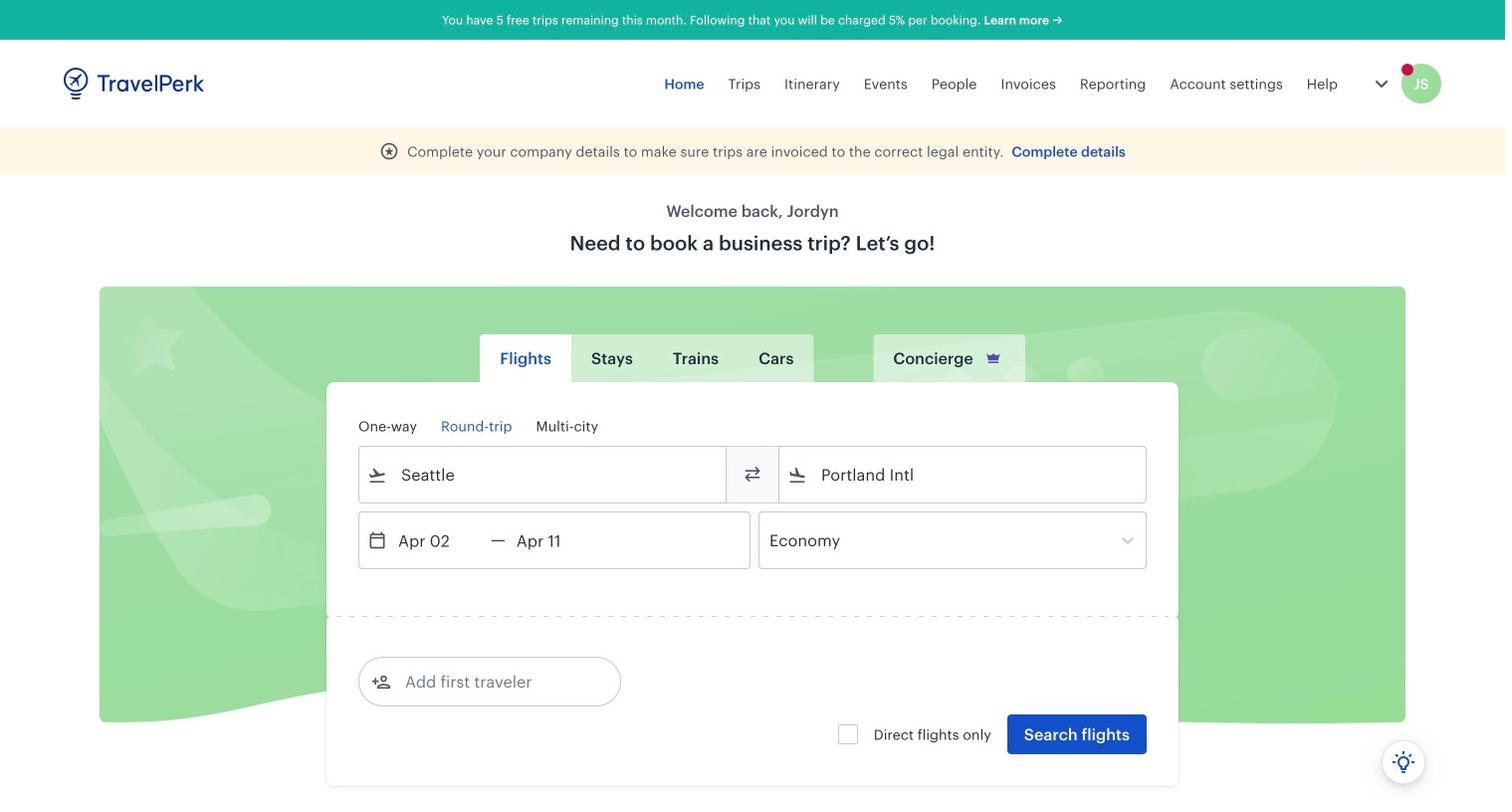Task type: locate. For each thing, give the bounding box(es) containing it.
From search field
[[387, 459, 700, 491]]

Depart text field
[[387, 513, 491, 569]]

Return text field
[[506, 513, 609, 569]]



Task type: describe. For each thing, give the bounding box(es) containing it.
Add first traveler search field
[[391, 666, 598, 698]]

To search field
[[807, 459, 1120, 491]]



Task type: vqa. For each thing, say whether or not it's contained in the screenshot.
ADD TRAVELER search box
no



